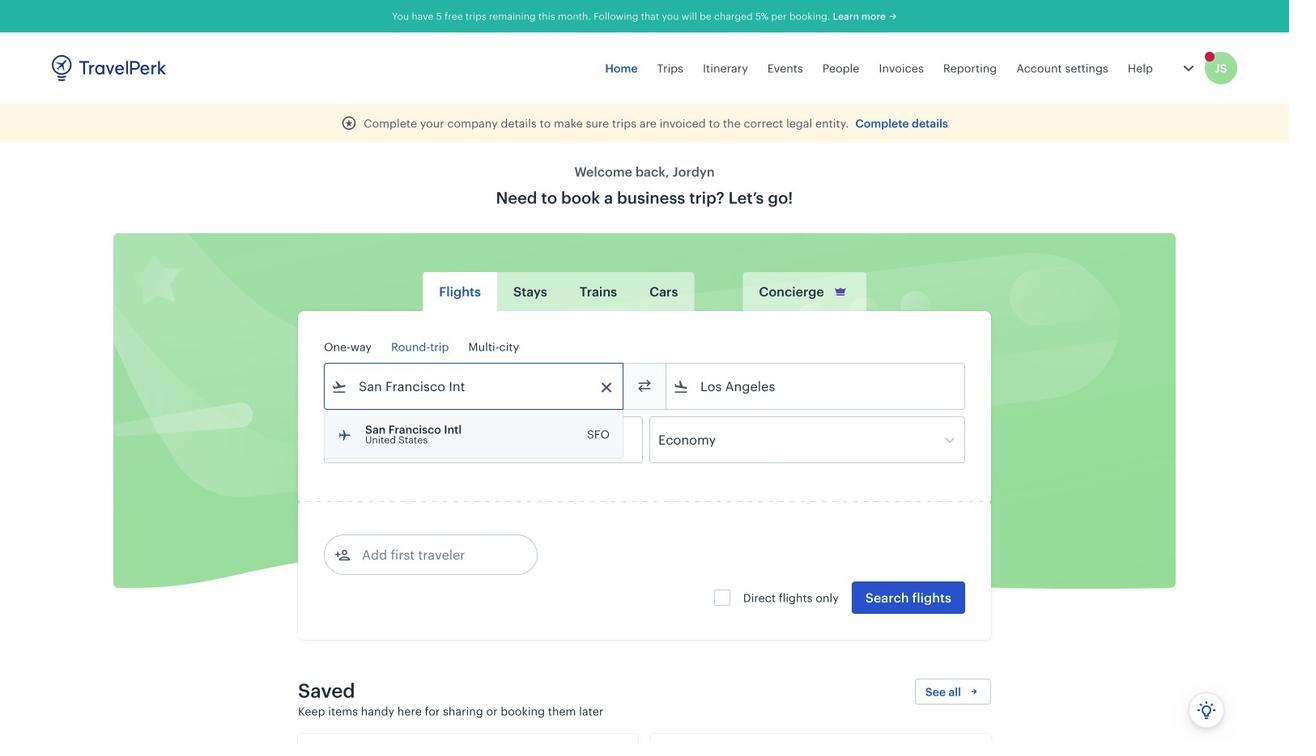 Task type: describe. For each thing, give the bounding box(es) containing it.
Return text field
[[444, 417, 528, 463]]

To search field
[[689, 374, 944, 399]]

Add first traveler search field
[[351, 542, 519, 568]]



Task type: locate. For each thing, give the bounding box(es) containing it.
From search field
[[348, 374, 602, 399]]

Depart text field
[[348, 417, 432, 463]]



